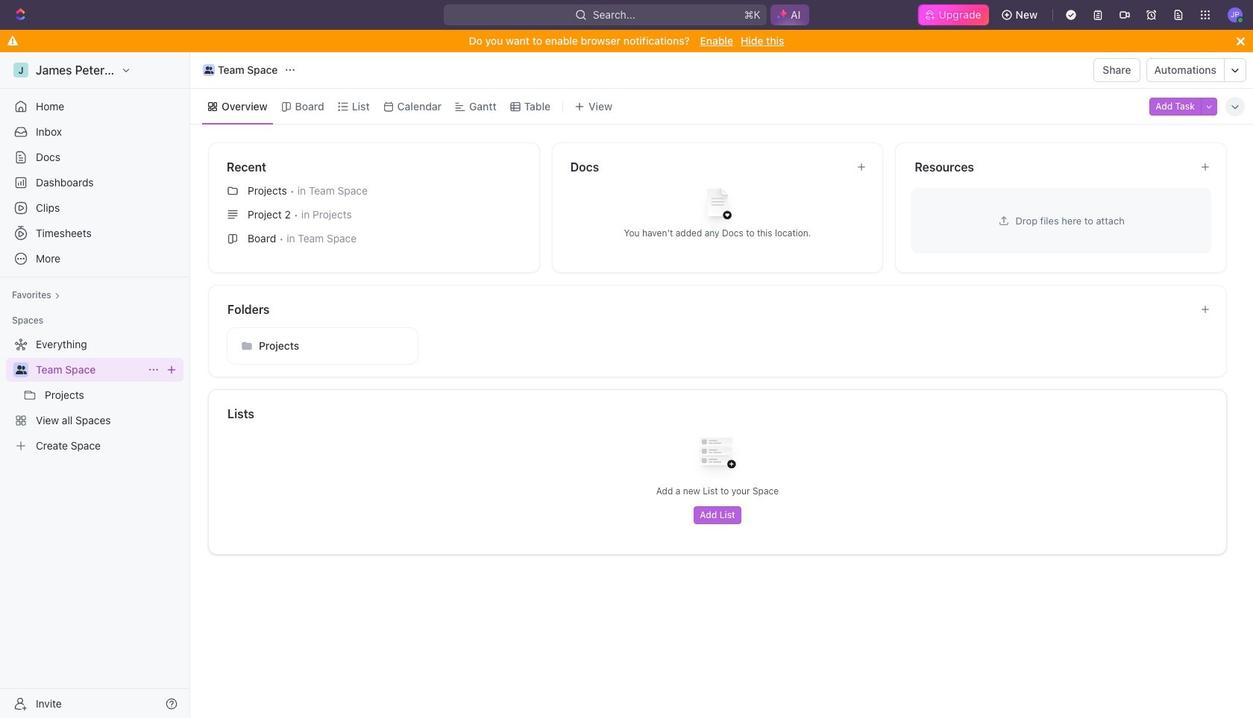 Task type: vqa. For each thing, say whether or not it's contained in the screenshot.
Sidebar navigation
yes



Task type: locate. For each thing, give the bounding box(es) containing it.
tree inside the 'sidebar' navigation
[[6, 333, 183, 458]]

tree
[[6, 333, 183, 458]]

1 vertical spatial user group image
[[15, 365, 26, 374]]

0 vertical spatial user group image
[[204, 66, 214, 74]]

0 horizontal spatial user group image
[[15, 365, 26, 374]]

user group image
[[204, 66, 214, 74], [15, 365, 26, 374]]



Task type: describe. For each thing, give the bounding box(es) containing it.
user group image inside the 'sidebar' navigation
[[15, 365, 26, 374]]

no lists icon. image
[[688, 426, 747, 486]]

1 horizontal spatial user group image
[[204, 66, 214, 74]]

no most used docs image
[[688, 176, 747, 236]]

sidebar navigation
[[0, 52, 193, 718]]

james peterson's workspace, , element
[[13, 63, 28, 78]]



